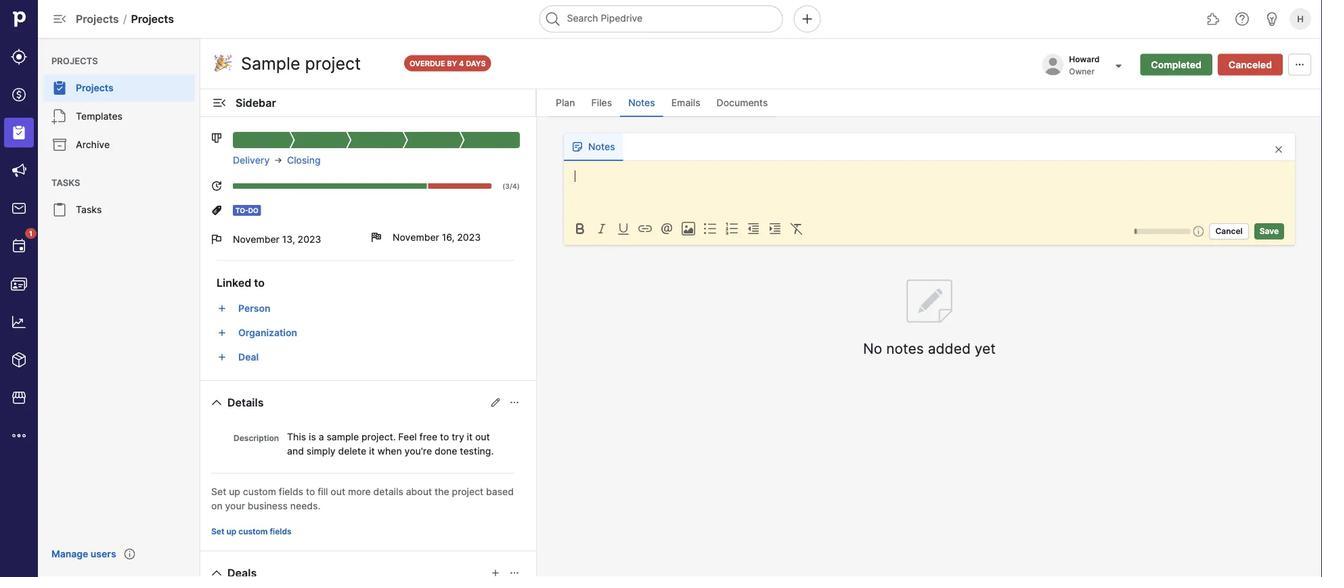 Task type: vqa. For each thing, say whether or not it's contained in the screenshot.
Set due date button related to Task text box
no



Task type: describe. For each thing, give the bounding box(es) containing it.
project.
[[362, 431, 396, 443]]

1 vertical spatial 4
[[513, 182, 517, 190]]

color undefined image for projects
[[51, 80, 68, 96]]

0 vertical spatial it
[[467, 431, 473, 443]]

projects menu item
[[38, 75, 201, 102]]

custom for set up custom fields
[[239, 527, 268, 537]]

organization
[[238, 328, 297, 339]]

menu toggle image
[[51, 11, 68, 27]]

person
[[238, 303, 271, 315]]

( 3 / 4 )
[[503, 182, 520, 190]]

deal
[[238, 352, 259, 363]]

1 horizontal spatial notes
[[629, 97, 656, 109]]

to inside set up custom fields to fill out more details about the project based on your business needs.
[[306, 486, 315, 498]]

quick help image
[[1235, 11, 1251, 27]]

details button
[[206, 392, 269, 414]]

days
[[466, 59, 486, 68]]

color primary image inside details button
[[209, 395, 225, 411]]

quick add image
[[800, 11, 816, 27]]

linked
[[217, 276, 252, 290]]

deal button
[[233, 347, 520, 369]]

and
[[287, 446, 304, 457]]

projects inside menu item
[[76, 82, 114, 94]]

sales assistant image
[[1265, 11, 1281, 27]]

transfer ownership image
[[1111, 58, 1127, 74]]

set for set up custom fields
[[211, 527, 225, 537]]

4 color secondary image from the left
[[681, 221, 697, 237]]

set up custom fields link
[[206, 524, 297, 541]]

color active image for organization
[[217, 328, 228, 339]]

13,
[[282, 234, 295, 246]]

tasks link
[[43, 196, 195, 224]]

canceled button
[[1219, 54, 1284, 76]]

sidebar
[[236, 96, 276, 109]]

is
[[309, 431, 316, 443]]

save button
[[1255, 224, 1285, 240]]

to inside this is a sample project. feel free to try it out and simply delete it when you're done testing.
[[440, 431, 449, 443]]

1 color secondary image from the left
[[572, 221, 589, 237]]

overdue by 4 days
[[410, 59, 486, 68]]

try
[[452, 431, 465, 443]]

0 vertical spatial tasks
[[51, 177, 80, 188]]

5 color secondary image from the left
[[702, 221, 719, 237]]

deals image
[[11, 87, 27, 103]]

details
[[374, 486, 404, 498]]

h
[[1298, 14, 1305, 24]]

set up custom fields
[[211, 527, 292, 537]]

out inside this is a sample project. feel free to try it out and simply delete it when you're done testing.
[[475, 431, 490, 443]]

feel
[[399, 431, 417, 443]]

color primary image inside november 16, 2023 "button"
[[371, 232, 382, 243]]

info image
[[124, 549, 135, 560]]

november 16, 2023 button
[[371, 224, 520, 251]]

)
[[517, 182, 520, 190]]

2 color secondary image from the left
[[616, 221, 632, 237]]

projects / projects
[[76, 12, 174, 25]]

1 horizontal spatial /
[[510, 182, 513, 190]]

your
[[225, 501, 245, 512]]

completed
[[1152, 59, 1202, 70]]

the
[[435, 486, 450, 498]]

contacts image
[[11, 276, 27, 293]]

up for set up custom fields to fill out more details about the project based on your business needs.
[[229, 486, 240, 498]]

howard link
[[1070, 54, 1103, 64]]

fill
[[318, 486, 328, 498]]

3 color secondary image from the left
[[637, 221, 654, 237]]

insights image
[[11, 314, 27, 331]]

7 color secondary image from the left
[[767, 221, 784, 237]]

plan
[[556, 97, 575, 109]]

owner
[[1070, 67, 1095, 77]]

set for set up custom fields to fill out more details about the project based on your business needs.
[[211, 486, 226, 498]]

fields for set up custom fields
[[270, 527, 292, 537]]

2023 for november 16, 2023
[[457, 232, 481, 244]]

projects link
[[43, 75, 195, 102]]

yet
[[975, 340, 996, 358]]

color active image
[[217, 303, 228, 314]]

🎉  Sample project text field
[[211, 50, 394, 77]]

cancel
[[1216, 227, 1244, 236]]

color undefined image for tasks
[[51, 202, 68, 218]]

campaigns image
[[11, 163, 27, 179]]

empty notes list image
[[902, 273, 958, 329]]

h button
[[1288, 5, 1315, 33]]

a
[[319, 431, 324, 443]]

no
[[864, 340, 883, 358]]

archive link
[[43, 131, 195, 159]]

free
[[420, 431, 438, 443]]

howard owner
[[1070, 54, 1100, 77]]

Search Pipedrive field
[[540, 5, 783, 33]]

manage users
[[51, 549, 116, 561]]

overdue
[[410, 59, 445, 68]]

set up custom fields to fill out more details about the project based on your business needs.
[[211, 486, 514, 512]]

more image
[[11, 428, 27, 444]]

needs.
[[290, 501, 321, 512]]

6 color secondary image from the left
[[746, 221, 762, 237]]

1 link
[[4, 228, 37, 261]]

november for november 13, 2023
[[233, 234, 280, 246]]



Task type: locate. For each thing, give the bounding box(es) containing it.
1 vertical spatial color undefined image
[[11, 238, 27, 255]]

16,
[[442, 232, 455, 244]]

canceled
[[1229, 59, 1273, 70]]

out right fill
[[331, 486, 346, 498]]

0 vertical spatial set
[[211, 486, 226, 498]]

color active image for deal
[[217, 352, 228, 363]]

2 color active image from the top
[[217, 352, 228, 363]]

set up on
[[211, 486, 226, 498]]

0 horizontal spatial it
[[369, 446, 375, 457]]

2 color secondary image from the left
[[659, 221, 675, 237]]

notes
[[887, 340, 925, 358]]

1 vertical spatial it
[[369, 446, 375, 457]]

products image
[[11, 352, 27, 369]]

notes
[[629, 97, 656, 109], [589, 141, 615, 153]]

0 horizontal spatial color undefined image
[[11, 238, 27, 255]]

0 vertical spatial up
[[229, 486, 240, 498]]

archive
[[76, 139, 110, 151]]

1
[[29, 230, 33, 238]]

menu containing projects
[[38, 38, 201, 578]]

up for set up custom fields
[[227, 527, 237, 537]]

you're
[[405, 446, 432, 457]]

fields up needs.
[[279, 486, 304, 498]]

1 horizontal spatial 2023
[[457, 232, 481, 244]]

added
[[929, 340, 971, 358]]

1 vertical spatial color undefined image
[[51, 108, 68, 125]]

set down on
[[211, 527, 225, 537]]

templates link
[[43, 103, 195, 130]]

this is a sample project. feel free to try it out and simply delete it when you're done testing.
[[287, 431, 494, 457]]

2023 inside "button"
[[457, 232, 481, 244]]

2 vertical spatial to
[[306, 486, 315, 498]]

this
[[287, 431, 306, 443]]

november 16, 2023
[[393, 232, 481, 244]]

(
[[503, 182, 506, 190]]

0 horizontal spatial to
[[254, 276, 265, 290]]

up inside set up custom fields to fill out more details about the project based on your business needs.
[[229, 486, 240, 498]]

marketplace image
[[11, 390, 27, 406]]

1 horizontal spatial color undefined image
[[51, 137, 68, 153]]

business
[[248, 501, 288, 512]]

color active image
[[217, 328, 228, 339], [217, 352, 228, 363]]

save
[[1260, 227, 1280, 236]]

fields inside button
[[270, 527, 292, 537]]

out up testing.
[[475, 431, 490, 443]]

custom down 'business'
[[239, 527, 268, 537]]

set inside set up custom fields to fill out more details about the project based on your business needs.
[[211, 486, 226, 498]]

on
[[211, 501, 223, 512]]

1 vertical spatial set
[[211, 527, 225, 537]]

/ right menu toggle image
[[123, 12, 127, 25]]

0 vertical spatial color undefined image
[[51, 80, 68, 96]]

done
[[435, 446, 458, 457]]

person button
[[233, 298, 520, 320]]

color primary image inside "november 13, 2023" button
[[211, 234, 222, 245]]

cancel button
[[1210, 224, 1250, 240]]

color undefined image for templates
[[51, 108, 68, 125]]

1 vertical spatial color active image
[[217, 352, 228, 363]]

when
[[378, 446, 402, 457]]

color primary image
[[211, 133, 222, 144], [572, 142, 583, 152], [1271, 144, 1288, 155], [274, 155, 283, 166], [211, 205, 222, 216], [211, 234, 222, 245], [209, 395, 225, 411], [490, 398, 501, 408], [509, 398, 520, 408], [209, 566, 225, 578], [490, 568, 501, 578], [509, 568, 520, 578]]

delivery
[[233, 155, 270, 166]]

closing
[[287, 155, 321, 166]]

fields inside set up custom fields to fill out more details about the project based on your business needs.
[[279, 486, 304, 498]]

about
[[406, 486, 432, 498]]

1 set from the top
[[211, 486, 226, 498]]

files
[[592, 97, 612, 109]]

by
[[447, 59, 457, 68]]

0 vertical spatial color undefined image
[[51, 137, 68, 153]]

custom inside set up custom fields to fill out more details about the project based on your business needs.
[[243, 486, 276, 498]]

november left '16,'
[[393, 232, 440, 244]]

details
[[228, 396, 264, 409]]

color active image left deal
[[217, 352, 228, 363]]

0 vertical spatial /
[[123, 12, 127, 25]]

color undefined image
[[51, 80, 68, 96], [51, 108, 68, 125], [51, 202, 68, 218]]

4
[[459, 59, 464, 68], [513, 182, 517, 190]]

sample
[[327, 431, 359, 443]]

color active image down color active icon
[[217, 328, 228, 339]]

notes down the files
[[589, 141, 615, 153]]

2 vertical spatial color undefined image
[[51, 202, 68, 218]]

testing.
[[460, 446, 494, 457]]

based
[[486, 486, 514, 498]]

to left fill
[[306, 486, 315, 498]]

custom inside set up custom fields button
[[239, 527, 268, 537]]

november 13, 2023 button
[[211, 224, 360, 255]]

november inside button
[[233, 234, 280, 246]]

it
[[467, 431, 473, 443], [369, 446, 375, 457]]

3 color secondary image from the left
[[724, 221, 740, 237]]

howard
[[1070, 54, 1100, 64]]

0 vertical spatial custom
[[243, 486, 276, 498]]

2023 inside button
[[298, 234, 321, 246]]

to right linked
[[254, 276, 265, 290]]

2023 right '16,'
[[457, 232, 481, 244]]

color undefined image left the archive at the top of page
[[51, 137, 68, 153]]

color secondary image
[[594, 221, 610, 237], [616, 221, 632, 237], [637, 221, 654, 237], [681, 221, 697, 237], [702, 221, 719, 237], [746, 221, 762, 237], [767, 221, 784, 237]]

1 vertical spatial up
[[227, 527, 237, 537]]

november
[[393, 232, 440, 244], [233, 234, 280, 246]]

color undefined image inside templates "link"
[[51, 108, 68, 125]]

0 vertical spatial out
[[475, 431, 490, 443]]

1 vertical spatial out
[[331, 486, 346, 498]]

/ right ( at the left top
[[510, 182, 513, 190]]

0 vertical spatial 4
[[459, 59, 464, 68]]

1 vertical spatial /
[[510, 182, 513, 190]]

color undefined image inside archive link
[[51, 137, 68, 153]]

color undefined image inside projects link
[[51, 80, 68, 96]]

color undefined image right the deals image
[[51, 80, 68, 96]]

no notes added yet
[[864, 340, 996, 358]]

notes right the files
[[629, 97, 656, 109]]

4 right by
[[459, 59, 464, 68]]

linked to
[[217, 276, 265, 290]]

1 vertical spatial notes
[[589, 141, 615, 153]]

out inside set up custom fields to fill out more details about the project based on your business needs.
[[331, 486, 346, 498]]

1 menu
[[0, 0, 38, 578]]

0 vertical spatial color active image
[[217, 328, 228, 339]]

project
[[452, 486, 484, 498]]

color undefined image right sales inbox image
[[51, 202, 68, 218]]

november left 13,
[[233, 234, 280, 246]]

menu item
[[0, 114, 38, 152]]

1 vertical spatial fields
[[270, 527, 292, 537]]

more
[[348, 486, 371, 498]]

up up your on the bottom left
[[229, 486, 240, 498]]

custom for set up custom fields to fill out more details about the project based on your business needs.
[[243, 486, 276, 498]]

it right try
[[467, 431, 473, 443]]

/
[[123, 12, 127, 25], [510, 182, 513, 190]]

completed button
[[1141, 54, 1213, 76]]

0 horizontal spatial 4
[[459, 59, 464, 68]]

2023 right 13,
[[298, 234, 321, 246]]

up inside button
[[227, 527, 237, 537]]

emails
[[672, 97, 701, 109]]

1 vertical spatial custom
[[239, 527, 268, 537]]

2 horizontal spatial to
[[440, 431, 449, 443]]

set up custom fields button
[[206, 524, 297, 541]]

0 horizontal spatial november
[[233, 234, 280, 246]]

4 right 3
[[513, 182, 517, 190]]

fields for set up custom fields to fill out more details about the project based on your business needs.
[[279, 486, 304, 498]]

manage users button
[[43, 543, 124, 567]]

0 vertical spatial notes
[[629, 97, 656, 109]]

manage
[[51, 549, 88, 561]]

set
[[211, 486, 226, 498], [211, 527, 225, 537]]

it down project.
[[369, 446, 375, 457]]

menu
[[38, 38, 201, 578]]

custom
[[243, 486, 276, 498], [239, 527, 268, 537]]

3 color undefined image from the top
[[51, 202, 68, 218]]

up
[[229, 486, 240, 498], [227, 527, 237, 537]]

0 vertical spatial to
[[254, 276, 265, 290]]

3
[[506, 182, 510, 190]]

1 horizontal spatial to
[[306, 486, 315, 498]]

documents
[[717, 97, 768, 109]]

color undefined image inside 1 link
[[11, 238, 27, 255]]

1 horizontal spatial november
[[393, 232, 440, 244]]

color undefined image left templates
[[51, 108, 68, 125]]

color undefined image inside tasks link
[[51, 202, 68, 218]]

1 color active image from the top
[[217, 328, 228, 339]]

1 vertical spatial to
[[440, 431, 449, 443]]

up down your on the bottom left
[[227, 527, 237, 537]]

1 horizontal spatial out
[[475, 431, 490, 443]]

0 horizontal spatial 2023
[[298, 234, 321, 246]]

custom up 'business'
[[243, 486, 276, 498]]

4 color secondary image from the left
[[789, 221, 805, 237]]

out
[[475, 431, 490, 443], [331, 486, 346, 498]]

2 set from the top
[[211, 527, 225, 537]]

0 horizontal spatial out
[[331, 486, 346, 498]]

set inside set up custom fields button
[[211, 527, 225, 537]]

organization button
[[233, 322, 520, 344]]

1 horizontal spatial it
[[467, 431, 473, 443]]

fields down 'business'
[[270, 527, 292, 537]]

projects
[[76, 12, 119, 25], [131, 12, 174, 25], [51, 56, 98, 66], [76, 82, 114, 94]]

0 horizontal spatial notes
[[589, 141, 615, 153]]

color secondary image
[[572, 221, 589, 237], [659, 221, 675, 237], [724, 221, 740, 237], [789, 221, 805, 237]]

description
[[234, 434, 279, 444]]

1 color secondary image from the left
[[594, 221, 610, 237]]

to left try
[[440, 431, 449, 443]]

1 horizontal spatial 4
[[513, 182, 517, 190]]

users
[[91, 549, 116, 561]]

0 horizontal spatial /
[[123, 12, 127, 25]]

home image
[[9, 9, 29, 29]]

tasks
[[51, 177, 80, 188], [76, 204, 102, 216]]

to
[[254, 276, 265, 290], [440, 431, 449, 443], [306, 486, 315, 498]]

templates
[[76, 111, 123, 122]]

0 vertical spatial fields
[[279, 486, 304, 498]]

november 13, 2023
[[233, 234, 321, 246]]

color muted image
[[1194, 226, 1205, 237]]

sales inbox image
[[11, 201, 27, 217]]

color undefined image down sales inbox image
[[11, 238, 27, 255]]

2 color undefined image from the top
[[51, 108, 68, 125]]

color primary image
[[1292, 59, 1309, 70], [211, 95, 228, 111], [211, 181, 222, 192], [371, 232, 382, 243]]

projects image
[[11, 125, 27, 141]]

2023 for november 13, 2023
[[298, 234, 321, 246]]

november for november 16, 2023
[[393, 232, 440, 244]]

2023
[[457, 232, 481, 244], [298, 234, 321, 246]]

color undefined image
[[51, 137, 68, 153], [11, 238, 27, 255]]

simply
[[307, 446, 336, 457]]

1 color undefined image from the top
[[51, 80, 68, 96]]

fields
[[279, 486, 304, 498], [270, 527, 292, 537]]

1 vertical spatial tasks
[[76, 204, 102, 216]]

november inside "button"
[[393, 232, 440, 244]]

delete
[[338, 446, 367, 457]]

leads image
[[11, 49, 27, 65]]



